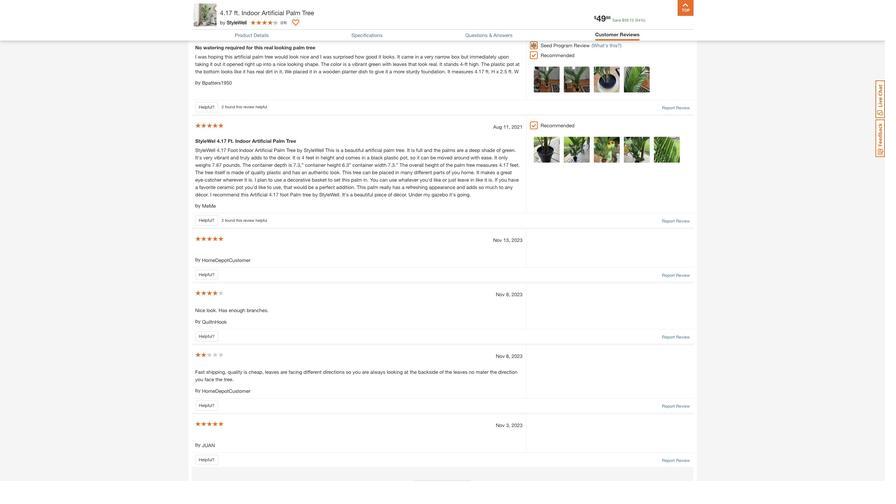 Task type: vqa. For each thing, say whether or not it's contained in the screenshot.
"shape."
yes



Task type: locate. For each thing, give the bounding box(es) containing it.
1 nov 8, 2023 from the top
[[496, 292, 523, 298]]

review for 7th the 'report review' button from the top
[[676, 459, 690, 464]]

an
[[302, 169, 307, 175]]

1 vertical spatial recommended
[[541, 122, 575, 128]]

1 vertical spatial look
[[418, 61, 427, 67]]

1 vertical spatial found
[[225, 105, 235, 109]]

0 vertical spatial it's
[[195, 155, 202, 161]]

2 helpful? from the top
[[199, 104, 215, 110]]

décor. left under
[[394, 192, 407, 198]]

of up or
[[446, 169, 450, 175]]

top button
[[678, 0, 693, 16]]

report review for third the 'report review' button from the top of the page
[[662, 219, 690, 224]]

looking
[[274, 44, 292, 50], [287, 61, 303, 67], [387, 370, 403, 376]]

1 vertical spatial helpful
[[256, 105, 267, 109]]

aug right &
[[493, 30, 502, 36]]

helpful? for 7th helpful? button from the bottom of the page
[[199, 11, 215, 16]]

6 report review button from the top
[[662, 404, 690, 410]]

by for 2nd homedepotcustomer button from the bottom of the page
[[195, 257, 201, 263]]

this up authentic
[[325, 147, 334, 153]]

1 by homedepotcustomer from the top
[[195, 257, 250, 264]]

would inside no watering required for this real looking palm tree i was hoping this artificial palm tree would look nice and i was surprised how good it looks. it came in a very narrow box but immediately upon taking it out it opened right up into a nice looking shape.   the color is a vibrant green with leaves that look real. it stands 4-ft high.  the plastic pot at the bottom looks like it has real dirt in it.  we placed it in a wooden planter dish to give it a more sturdy foundation.  it measures 4.17 ft. h x 2.5 ft. w
[[274, 54, 288, 60]]

pot down wherever
[[236, 184, 243, 190]]

by inside by quiltnhook
[[195, 319, 201, 325]]

1 horizontal spatial it's
[[342, 192, 349, 198]]

look. up set
[[330, 169, 341, 175]]

1 vertical spatial quality
[[228, 370, 242, 376]]

2 vertical spatial review
[[243, 218, 254, 223]]

8, for fast shipping, quality is cheap, leaves are facing different directions so you are always looking at the backside of the leaves no mater the direction you face the tree.
[[506, 354, 510, 360]]

1 vertical spatial can
[[363, 169, 371, 175]]

4.17 ft. indoor artificial palm tree
[[220, 9, 314, 17]]

0 vertical spatial different
[[414, 169, 432, 175]]

a
[[420, 54, 423, 60], [273, 61, 275, 67], [348, 61, 351, 67], [319, 68, 321, 74], [389, 68, 392, 74], [341, 147, 343, 153], [465, 147, 468, 153], [367, 155, 370, 161], [497, 169, 499, 175], [283, 177, 286, 183], [195, 184, 198, 190], [315, 184, 318, 190], [402, 184, 404, 190], [350, 192, 353, 198]]

2 report review from the top
[[662, 105, 690, 110]]

2 vertical spatial indoor
[[239, 147, 253, 153]]

nice look. has enough branches.
[[195, 308, 269, 314]]

found up the by stylewell
[[225, 11, 235, 16]]

0 vertical spatial placed
[[293, 68, 308, 74]]

seed
[[541, 42, 552, 48]]

1 vertical spatial would
[[294, 184, 307, 190]]

review for for
[[243, 105, 254, 109]]

review for 6th the 'report review' button
[[676, 404, 690, 410]]

with
[[382, 61, 391, 67], [471, 155, 480, 161]]

found down bpatters1950 button
[[225, 105, 235, 109]]

7.3,"
[[293, 162, 304, 168]]

appearance
[[429, 184, 455, 190]]

1 report review button from the top
[[662, 11, 690, 18]]

is inside no watering required for this real looking palm tree i was hoping this artificial palm tree would look nice and i was surprised how good it looks. it came in a very narrow box but immediately upon taking it out it opened right up into a nice looking shape.   the color is a vibrant green with leaves that look real. it stands 4-ft high.  the plastic pot at the bottom looks like it has real dirt in it.  we placed it in a wooden planter dish to give it a more sturdy foundation.  it measures 4.17 ft. h x 2.5 ft. w
[[343, 61, 347, 67]]

measures inside no watering required for this real looking palm tree i was hoping this artificial palm tree would look nice and i was surprised how good it looks. it came in a very narrow box but immediately upon taking it out it opened right up into a nice looking shape.   the color is a vibrant green with leaves that look real. it stands 4-ft high.  the plastic pot at the bottom looks like it has real dirt in it.  we placed it in a wooden planter dish to give it a more sturdy foundation.  it measures 4.17 ft. h x 2.5 ft. w
[[452, 68, 473, 74]]

1 vertical spatial 2021
[[512, 124, 523, 130]]

pot
[[507, 61, 514, 67], [236, 184, 243, 190]]

0 horizontal spatial tree.
[[224, 377, 234, 383]]

helpful for artificial
[[256, 218, 267, 223]]

box
[[451, 54, 460, 60]]

quality up plan
[[251, 169, 265, 175]]

0 vertical spatial recommended
[[541, 52, 575, 58]]

by for first homedepotcustomer button from the bottom
[[195, 388, 201, 394]]

perfect
[[319, 184, 335, 190]]

2 horizontal spatial be
[[430, 155, 436, 161]]

foundation.
[[421, 68, 446, 74]]

be up you on the top left of page
[[372, 169, 378, 175]]

2 helpful? button from the top
[[195, 102, 218, 113]]

report review for seventh the 'report review' button from the bottom of the page
[[662, 12, 690, 17]]

2 report from the top
[[662, 105, 675, 110]]

different inside fast shipping, quality is cheap, leaves are facing different directions so you are always looking at the backside of the leaves no mater the direction you face the tree.
[[304, 370, 322, 376]]

0 horizontal spatial pot
[[236, 184, 243, 190]]

very inside "stylewel 4.17 ft. indoor artificial palm tree stylewell 4.17 foot indoor artificial palm tree by stylewell   this is a beautiful artificial palm tree.  it is full and the palms are a deep shade of green. it's very vibrant and truly adds to the décor.  it is 4 feet in height and comes in a black  plastic pot, so it can be moved around with ease.  it only weighs 7.67 pounds.   the container depth is 7.3," container height 6.3" container width 7.3."  the overall  height of the palm tree measures 4.17 feet. the tree itself is made of quality plastic  and has an authentic look.  this tree can be placed in many different parts of you home.  it makes a great eye-catcher wherever it is.     i plan to use a decorative basket to set this palm in.  you can use whatever you'd like  or just leave in like it is.  if you have a favorite ceramic pot you'd like to use, that would  be a perfect addition.  this palm really has a refreshing appearance and adds so much  to any décor.  i recommend this artificial 4.17 foot palm tree by stylewell.  it's a  beautiful piece of décor. under my gazebo it's going."
[[203, 155, 213, 161]]

28
[[281, 20, 286, 25]]

59
[[624, 18, 629, 22]]

1 horizontal spatial with
[[471, 155, 480, 161]]

pounds.
[[223, 162, 241, 168]]

49
[[597, 13, 606, 23]]

the down moved
[[446, 162, 453, 168]]

2 aug from the top
[[493, 124, 502, 130]]

it right wherever
[[244, 177, 247, 183]]

juan
[[202, 443, 215, 449]]

2 container from the left
[[305, 162, 326, 168]]

a up 6.3"
[[341, 147, 343, 153]]

that
[[408, 61, 417, 67], [284, 184, 292, 190]]

leaves left the 'no'
[[453, 370, 468, 376]]

1 vertical spatial tree.
[[224, 377, 234, 383]]

1 horizontal spatial can
[[380, 177, 388, 183]]

great
[[501, 169, 512, 175]]

in left it.
[[274, 68, 278, 74]]

at left backside
[[404, 370, 408, 376]]

1 horizontal spatial adds
[[466, 184, 477, 190]]

(what's
[[592, 42, 608, 48]]

0 horizontal spatial this
[[325, 147, 334, 153]]

4 helpful? from the top
[[199, 273, 215, 278]]

that inside "stylewel 4.17 ft. indoor artificial palm tree stylewell 4.17 foot indoor artificial palm tree by stylewell   this is a beautiful artificial palm tree.  it is full and the palms are a deep shade of green. it's very vibrant and truly adds to the décor.  it is 4 feet in height and comes in a black  plastic pot, so it can be moved around with ease.  it only weighs 7.67 pounds.   the container depth is 7.3," container height 6.3" container width 7.3."  the overall  height of the palm tree measures 4.17 feet. the tree itself is made of quality plastic  and has an authentic look.  this tree can be placed in many different parts of you home.  it makes a great eye-catcher wherever it is.     i plan to use a decorative basket to set this palm in.  you can use whatever you'd like  or just leave in like it is.  if you have a favorite ceramic pot you'd like to use, that would  be a perfect addition.  this palm really has a refreshing appearance and adds so much  to any décor.  i recommend this artificial 4.17 foot palm tree by stylewell.  it's a  beautiful piece of décor. under my gazebo it's going."
[[284, 184, 292, 190]]

or
[[442, 177, 447, 183]]

container up authentic
[[305, 162, 326, 168]]

6 helpful? from the top
[[199, 404, 215, 409]]

%)
[[640, 18, 645, 22]]

1 vertical spatial homedepotcustomer
[[202, 389, 250, 395]]

are
[[457, 147, 464, 153], [280, 370, 287, 376], [362, 370, 369, 376]]

looking up we
[[287, 61, 303, 67]]

out
[[214, 61, 221, 67]]

plastic inside no watering required for this real looking palm tree i was hoping this artificial palm tree would look nice and i was surprised how good it looks. it came in a very narrow box but immediately upon taking it out it opened right up into a nice looking shape.   the color is a vibrant green with leaves that look real. it stands 4-ft high.  the plastic pot at the bottom looks like it has real dirt in it.  we placed it in a wooden planter dish to give it a more sturdy foundation.  it measures 4.17 ft. h x 2.5 ft. w
[[491, 61, 505, 67]]

0 vertical spatial artificial
[[234, 54, 251, 60]]

1 vertical spatial different
[[304, 370, 322, 376]]

looking inside fast shipping, quality is cheap, leaves are facing different directions so you are always looking at the backside of the leaves no mater the direction you face the tree.
[[387, 370, 403, 376]]

1 vertical spatial 8,
[[506, 354, 510, 360]]

so up overall
[[410, 155, 416, 161]]

the down the truly
[[243, 162, 251, 168]]

review for fourth the 'report review' button
[[676, 273, 690, 279]]

palm up 7.3."
[[384, 147, 394, 153]]

1 horizontal spatial very
[[424, 54, 434, 60]]

look
[[289, 54, 299, 60], [418, 61, 427, 67]]

narrow
[[435, 54, 450, 60]]

beautiful
[[345, 147, 364, 153], [354, 192, 373, 198]]

can up in.
[[363, 169, 371, 175]]

a down the shape.
[[319, 68, 321, 74]]

this
[[325, 147, 334, 153], [342, 169, 351, 175], [357, 184, 366, 190]]

at inside no watering required for this real looking palm tree i was hoping this artificial palm tree would look nice and i was surprised how good it looks. it came in a very narrow box but immediately upon taking it out it opened right up into a nice looking shape.   the color is a vibrant green with leaves that look real. it stands 4-ft high.  the plastic pot at the bottom looks like it has real dirt in it.  we placed it in a wooden planter dish to give it a more sturdy foundation.  it measures 4.17 ft. h x 2.5 ft. w
[[515, 61, 520, 67]]

feedback link image
[[876, 119, 885, 158]]

1 vertical spatial it's
[[342, 192, 349, 198]]

by juan
[[195, 442, 215, 449]]

0 horizontal spatial different
[[304, 370, 322, 376]]

helpful? for 5th helpful? button from the bottom
[[199, 218, 215, 223]]

would inside "stylewel 4.17 ft. indoor artificial palm tree stylewell 4.17 foot indoor artificial palm tree by stylewell   this is a beautiful artificial palm tree.  it is full and the palms are a deep shade of green. it's very vibrant and truly adds to the décor.  it is 4 feet in height and comes in a black  plastic pot, so it can be moved around with ease.  it only weighs 7.67 pounds.   the container depth is 7.3," container height 6.3" container width 7.3."  the overall  height of the palm tree measures 4.17 feet. the tree itself is made of quality plastic  and has an authentic look.  this tree can be placed in many different parts of you home.  it makes a great eye-catcher wherever it is.     i plan to use a decorative basket to set this palm in.  you can use whatever you'd like  or just leave in like it is.  if you have a favorite ceramic pot you'd like to use, that would  be a perfect addition.  this palm really has a refreshing appearance and adds so much  to any décor.  i recommend this artificial 4.17 foot palm tree by stylewell.  it's a  beautiful piece of décor. under my gazebo it's going."
[[294, 184, 307, 190]]

vibrant inside "stylewel 4.17 ft. indoor artificial palm tree stylewell 4.17 foot indoor artificial palm tree by stylewell   this is a beautiful artificial palm tree.  it is full and the palms are a deep shade of green. it's very vibrant and truly adds to the décor.  it is 4 feet in height and comes in a black  plastic pot, so it can be moved around with ease.  it only weighs 7.67 pounds.   the container depth is 7.3," container height 6.3" container width 7.3."  the overall  height of the palm tree measures 4.17 feet. the tree itself is made of quality plastic  and has an authentic look.  this tree can be placed in many different parts of you home.  it makes a great eye-catcher wherever it is.     i plan to use a decorative basket to set this palm in.  you can use whatever you'd like  or just leave in like it is.  if you have a favorite ceramic pot you'd like to use, that would  be a perfect addition.  this palm really has a refreshing appearance and adds so much  to any décor.  i recommend this artificial 4.17 foot palm tree by stylewell.  it's a  beautiful piece of décor. under my gazebo it's going."
[[214, 155, 229, 161]]

nov for fifth the 'report review' button
[[496, 292, 505, 298]]

0 vertical spatial has
[[247, 68, 255, 74]]

décor. up "depth"
[[278, 155, 291, 161]]

1 helpful? from the top
[[199, 11, 215, 16]]

nov for 7th the 'report review' button from the top
[[496, 423, 505, 429]]

dirt
[[265, 68, 273, 74]]

(what's this?)
[[592, 42, 622, 48]]

0 vertical spatial indoor
[[242, 9, 260, 17]]

2 horizontal spatial has
[[393, 184, 400, 190]]

nice
[[195, 308, 205, 314]]

( left )
[[280, 20, 281, 25]]

you left always
[[353, 370, 361, 376]]

quiltnhook
[[202, 319, 227, 325]]

1 review from the top
[[243, 11, 254, 16]]

navigation
[[408, 477, 477, 482]]

at
[[515, 61, 520, 67], [404, 370, 408, 376]]

in down 7.3."
[[395, 169, 399, 175]]

placed right we
[[293, 68, 308, 74]]

88
[[606, 15, 611, 20]]

height up authentic
[[321, 155, 334, 161]]

1 vertical spatial that
[[284, 184, 292, 190]]

2 vertical spatial so
[[346, 370, 351, 376]]

4.17 left foot
[[217, 147, 226, 153]]

0 horizontal spatial very
[[203, 155, 213, 161]]

use up really
[[389, 177, 397, 183]]

ceramic
[[217, 184, 235, 190]]

0 vertical spatial with
[[382, 61, 391, 67]]

3,
[[506, 423, 510, 429]]

1 horizontal spatial you'd
[[420, 177, 432, 183]]

artificial up black
[[365, 147, 382, 153]]

2 nov 8, 2023 from the top
[[496, 354, 523, 360]]

1 horizontal spatial at
[[515, 61, 520, 67]]

you up the just
[[452, 169, 460, 175]]

0 horizontal spatial that
[[284, 184, 292, 190]]

it up pot,
[[407, 147, 410, 153]]

1 horizontal spatial pot
[[507, 61, 514, 67]]

this
[[236, 11, 242, 16], [254, 44, 263, 50], [225, 54, 233, 60], [236, 105, 242, 109], [342, 177, 350, 183], [241, 192, 249, 198], [236, 218, 242, 223]]

2 2021 from the top
[[512, 124, 523, 130]]

at inside fast shipping, quality is cheap, leaves are facing different directions so you are always looking at the backside of the leaves no mater the direction you face the tree.
[[404, 370, 408, 376]]

looking right always
[[387, 370, 403, 376]]

watering
[[203, 44, 224, 50]]

review for fifth the 'report review' button
[[676, 335, 690, 340]]

can up really
[[380, 177, 388, 183]]

0 vertical spatial 2
[[222, 11, 224, 16]]

2 2023 from the top
[[512, 292, 523, 298]]

look up we
[[289, 54, 299, 60]]

so
[[410, 155, 416, 161], [479, 184, 484, 190], [346, 370, 351, 376]]

5 report review from the top
[[662, 335, 690, 340]]

the up eye-
[[195, 169, 203, 175]]

1 vertical spatial 2 found this review helpful
[[222, 105, 267, 109]]

1 aug from the top
[[493, 30, 502, 36]]

1 horizontal spatial so
[[410, 155, 416, 161]]

nov 3, 2023
[[496, 423, 523, 429]]

0 vertical spatial found
[[225, 11, 235, 16]]

1 horizontal spatial nice
[[300, 54, 309, 60]]

artificial inside "stylewel 4.17 ft. indoor artificial palm tree stylewell 4.17 foot indoor artificial palm tree by stylewell   this is a beautiful artificial palm tree.  it is full and the palms are a deep shade of green. it's very vibrant and truly adds to the décor.  it is 4 feet in height and comes in a black  plastic pot, so it can be moved around with ease.  it only weighs 7.67 pounds.   the container depth is 7.3," container height 6.3" container width 7.3."  the overall  height of the palm tree measures 4.17 feet. the tree itself is made of quality plastic  and has an authentic look.  this tree can be placed in many different parts of you home.  it makes a great eye-catcher wherever it is.     i plan to use a decorative basket to set this palm in.  you can use whatever you'd like  or just leave in like it is.  if you have a favorite ceramic pot you'd like to use, that would  be a perfect addition.  this palm really has a refreshing appearance and adds so much  to any décor.  i recommend this artificial 4.17 foot palm tree by stylewell.  it's a  beautiful piece of décor. under my gazebo it's going."
[[365, 147, 382, 153]]

by inside by meme
[[195, 203, 201, 209]]

3 helpful from the top
[[256, 218, 267, 223]]

0 vertical spatial 13,
[[503, 30, 510, 36]]

4-
[[460, 61, 465, 67]]

was up color
[[323, 54, 332, 60]]

whatever
[[398, 177, 418, 183]]

2 horizontal spatial container
[[352, 162, 373, 168]]

2 was from the left
[[323, 54, 332, 60]]

7 report review from the top
[[662, 459, 690, 464]]

use up use,
[[274, 177, 282, 183]]

by homedepotcustomer for first homedepotcustomer button from the bottom
[[195, 388, 250, 395]]

0 horizontal spatial be
[[308, 184, 314, 190]]

it down the shape.
[[309, 68, 312, 74]]

questions & answers
[[465, 32, 513, 38]]

4 report review from the top
[[662, 273, 690, 279]]

2 for watering
[[222, 105, 224, 109]]

1 13, from the top
[[503, 30, 510, 36]]

if
[[495, 177, 498, 183]]

are inside "stylewel 4.17 ft. indoor artificial palm tree stylewell 4.17 foot indoor artificial palm tree by stylewell   this is a beautiful artificial palm tree.  it is full and the palms are a deep shade of green. it's very vibrant and truly adds to the décor.  it is 4 feet in height and comes in a black  plastic pot, so it can be moved around with ease.  it only weighs 7.67 pounds.   the container depth is 7.3," container height 6.3" container width 7.3."  the overall  height of the palm tree measures 4.17 feet. the tree itself is made of quality plastic  and has an authentic look.  this tree can be placed in many different parts of you home.  it makes a great eye-catcher wherever it is.     i plan to use a decorative basket to set this palm in.  you can use whatever you'd like  or just leave in like it is.  if you have a favorite ceramic pot you'd like to use, that would  be a perfect addition.  this palm really has a refreshing appearance and adds so much  to any décor.  i recommend this artificial 4.17 foot palm tree by stylewell.  it's a  beautiful piece of décor. under my gazebo it's going."
[[457, 147, 464, 153]]

are left always
[[362, 370, 369, 376]]

1 horizontal spatial look.
[[330, 169, 341, 175]]

2 use from the left
[[389, 177, 397, 183]]

1 horizontal spatial vibrant
[[352, 61, 367, 67]]

1 was from the left
[[198, 54, 207, 60]]

7 helpful? button from the top
[[195, 455, 218, 466]]

0 vertical spatial by homedepotcustomer
[[195, 257, 250, 264]]

tree
[[306, 44, 315, 50], [265, 54, 273, 60], [466, 162, 475, 168], [205, 169, 213, 175], [353, 169, 361, 175], [303, 192, 311, 198]]

2 by homedepotcustomer from the top
[[195, 388, 250, 395]]

6 report review from the top
[[662, 404, 690, 410]]

0 vertical spatial 2 found this review helpful
[[222, 11, 267, 16]]

review for 2nd the 'report review' button from the top
[[676, 105, 690, 110]]

2 8, from the top
[[506, 354, 510, 360]]

0 horizontal spatial container
[[252, 162, 273, 168]]

0 horizontal spatial at
[[404, 370, 408, 376]]

( inside $ 49 88 save $ 59 . 12 ( 54 %)
[[635, 18, 636, 22]]

meme button
[[202, 203, 216, 210]]

2 horizontal spatial décor.
[[394, 192, 407, 198]]

of right made
[[245, 169, 249, 175]]

so left much
[[479, 184, 484, 190]]

1 is. from the left
[[248, 177, 253, 183]]

was
[[198, 54, 207, 60], [323, 54, 332, 60]]

0 horizontal spatial would
[[274, 54, 288, 60]]

the right mater
[[490, 370, 497, 376]]

shipping,
[[206, 370, 226, 376]]

full
[[416, 147, 423, 153]]

stylewell up feet
[[304, 147, 324, 153]]

1 horizontal spatial that
[[408, 61, 417, 67]]

( right 12 on the right of the page
[[635, 18, 636, 22]]

2 found from the top
[[225, 105, 235, 109]]

so right directions
[[346, 370, 351, 376]]

artificial up right
[[234, 54, 251, 60]]

3 helpful? from the top
[[199, 218, 215, 223]]

report review for fourth the 'report review' button
[[662, 273, 690, 279]]

like down makes
[[476, 177, 483, 183]]

adds up going.
[[466, 184, 477, 190]]

can down full
[[421, 155, 429, 161]]

1 2021 from the top
[[512, 30, 523, 36]]

1 vertical spatial pot
[[236, 184, 243, 190]]

by inside by bpatters1950
[[195, 79, 201, 85]]

to left 'any'
[[499, 184, 504, 190]]

customer reviews button
[[595, 31, 640, 39], [595, 31, 640, 37]]

container down comes
[[352, 162, 373, 168]]

questions & answers button
[[465, 32, 513, 38], [465, 32, 513, 38]]

2 2 found this review helpful from the top
[[222, 105, 267, 109]]

review
[[676, 12, 690, 17], [574, 42, 590, 48], [676, 105, 690, 110], [676, 219, 690, 224], [676, 273, 690, 279], [676, 335, 690, 340], [676, 404, 690, 410], [676, 459, 690, 464]]

$ left 88
[[594, 15, 597, 20]]

found
[[225, 11, 235, 16], [225, 105, 235, 109], [225, 218, 235, 223]]

be down basket
[[308, 184, 314, 190]]

2 down bpatters1950 button
[[222, 105, 224, 109]]

1 vertical spatial with
[[471, 155, 480, 161]]

3 2 from the top
[[222, 218, 224, 223]]

leaves up more
[[393, 61, 407, 67]]

real down details
[[264, 44, 273, 50]]

container
[[252, 162, 273, 168], [305, 162, 326, 168], [352, 162, 373, 168]]

2 helpful from the top
[[256, 105, 267, 109]]

product details button
[[235, 32, 269, 38], [235, 32, 269, 38]]

by meme
[[195, 203, 216, 209]]

3 container from the left
[[352, 162, 373, 168]]

5 report from the top
[[662, 335, 675, 340]]

3 2 found this review helpful from the top
[[222, 218, 267, 223]]

1 vertical spatial plastic
[[384, 155, 399, 161]]

with down the deep at the top of the page
[[471, 155, 480, 161]]

1 container from the left
[[252, 162, 273, 168]]

nov 8, 2023 for fast shipping, quality is cheap, leaves are facing different directions so you are always looking at the backside of the leaves no mater the direction you face the tree.
[[496, 354, 523, 360]]

nov 8, 2023 for nice look. has enough branches.
[[496, 292, 523, 298]]

0 horizontal spatial you'd
[[245, 184, 257, 190]]

2 horizontal spatial stylewell
[[304, 147, 324, 153]]

4 report review button from the top
[[662, 273, 690, 279]]

1 vertical spatial this
[[342, 169, 351, 175]]

2021
[[512, 30, 523, 36], [512, 124, 523, 130]]

a left decorative
[[283, 177, 286, 183]]

the down the taking
[[195, 68, 202, 74]]

0 horizontal spatial are
[[280, 370, 287, 376]]

green
[[368, 61, 381, 67]]

1 horizontal spatial this
[[342, 169, 351, 175]]

3 review from the top
[[243, 218, 254, 223]]

at up w
[[515, 61, 520, 67]]

0 vertical spatial adds
[[251, 155, 262, 161]]

0 horizontal spatial $
[[594, 15, 597, 20]]

1 vertical spatial adds
[[466, 184, 477, 190]]

just
[[448, 177, 456, 183]]

give
[[375, 68, 384, 74]]

helpful? for 5th helpful? button from the top
[[199, 334, 215, 340]]

ft.
[[228, 138, 234, 144]]

leaves right cheap,
[[265, 370, 279, 376]]

2 horizontal spatial plastic
[[491, 61, 505, 67]]

no
[[469, 370, 474, 376]]

2 13, from the top
[[503, 238, 510, 244]]

0 vertical spatial aug
[[493, 30, 502, 36]]

5 report review button from the top
[[662, 335, 690, 341]]

placed inside "stylewel 4.17 ft. indoor artificial palm tree stylewell 4.17 foot indoor artificial palm tree by stylewell   this is a beautiful artificial palm tree.  it is full and the palms are a deep shade of green. it's very vibrant and truly adds to the décor.  it is 4 feet in height and comes in a black  plastic pot, so it can be moved around with ease.  it only weighs 7.67 pounds.   the container depth is 7.3," container height 6.3" container width 7.3."  the overall  height of the palm tree measures 4.17 feet. the tree itself is made of quality plastic  and has an authentic look.  this tree can be placed in many different parts of you home.  it makes a great eye-catcher wherever it is.     i plan to use a decorative basket to set this palm in.  you can use whatever you'd like  or just leave in like it is.  if you have a favorite ceramic pot you'd like to use, that would  be a perfect addition.  this palm really has a refreshing appearance and adds so much  to any décor.  i recommend this artificial 4.17 foot palm tree by stylewell.  it's a  beautiful piece of décor. under my gazebo it's going."
[[379, 169, 394, 175]]

1 vertical spatial artificial
[[365, 147, 382, 153]]

0 vertical spatial homedepotcustomer
[[202, 258, 250, 264]]

1 vertical spatial at
[[404, 370, 408, 376]]

0 horizontal spatial artificial
[[234, 54, 251, 60]]

7 helpful? from the top
[[199, 458, 215, 463]]

it's down addition.
[[342, 192, 349, 198]]

0 vertical spatial be
[[430, 155, 436, 161]]

0 horizontal spatial look.
[[207, 308, 217, 314]]

3 report review from the top
[[662, 219, 690, 224]]

2 found this review helpful for for
[[222, 105, 267, 109]]

nice up the shape.
[[300, 54, 309, 60]]

1 horizontal spatial $
[[622, 18, 624, 22]]

0 vertical spatial so
[[410, 155, 416, 161]]

3 2023 from the top
[[512, 354, 523, 360]]

leaves inside no watering required for this real looking palm tree i was hoping this artificial palm tree would look nice and i was surprised how good it looks. it came in a very narrow box but immediately upon taking it out it opened right up into a nice looking shape.   the color is a vibrant green with leaves that look real. it stands 4-ft high.  the plastic pot at the bottom looks like it has real dirt in it.  we placed it in a wooden planter dish to give it a more sturdy foundation.  it measures 4.17 ft. h x 2.5 ft. w
[[393, 61, 407, 67]]

and
[[310, 54, 319, 60], [424, 147, 432, 153], [230, 155, 239, 161], [336, 155, 344, 161], [283, 169, 291, 175], [457, 184, 465, 190]]

0 vertical spatial tree.
[[396, 147, 406, 153]]

$ 49 88 save $ 59 . 12 ( 54 %)
[[594, 13, 645, 23]]

2 2 from the top
[[222, 105, 224, 109]]

real
[[264, 44, 273, 50], [256, 68, 264, 74]]

specifications button
[[351, 32, 383, 38], [351, 32, 383, 38]]

5 helpful? from the top
[[199, 334, 215, 340]]

0 vertical spatial look.
[[330, 169, 341, 175]]

with inside no watering required for this real looking palm tree i was hoping this artificial palm tree would look nice and i was surprised how good it looks. it came in a very narrow box but immediately upon taking it out it opened right up into a nice looking shape.   the color is a vibrant green with leaves that look real. it stands 4-ft high.  the plastic pot at the bottom looks like it has real dirt in it.  we placed it in a wooden planter dish to give it a more sturdy foundation.  it measures 4.17 ft. h x 2.5 ft. w
[[382, 61, 391, 67]]

ft. up the by stylewell
[[234, 9, 240, 17]]

1 8, from the top
[[506, 292, 510, 298]]

addition.
[[336, 184, 355, 190]]

would up it.
[[274, 54, 288, 60]]

wooden
[[323, 68, 340, 74]]

many
[[401, 169, 413, 175]]

2 review from the top
[[243, 105, 254, 109]]

measures
[[452, 68, 473, 74], [476, 162, 498, 168]]

comes
[[345, 155, 360, 161]]

with inside "stylewel 4.17 ft. indoor artificial palm tree stylewell 4.17 foot indoor artificial palm tree by stylewell   this is a beautiful artificial palm tree.  it is full and the palms are a deep shade of green. it's very vibrant and truly adds to the décor.  it is 4 feet in height and comes in a black  plastic pot, so it can be moved around with ease.  it only weighs 7.67 pounds.   the container depth is 7.3," container height 6.3" container width 7.3."  the overall  height of the palm tree measures 4.17 feet. the tree itself is made of quality plastic  and has an authentic look.  this tree can be placed in many different parts of you home.  it makes a great eye-catcher wherever it is.     i plan to use a decorative basket to set this palm in.  you can use whatever you'd like  or just leave in like it is.  if you have a favorite ceramic pot you'd like to use, that would  be a perfect addition.  this palm really has a refreshing appearance and adds so much  to any décor.  i recommend this artificial 4.17 foot palm tree by stylewell.  it's a  beautiful piece of décor. under my gazebo it's going."
[[471, 155, 480, 161]]

by inside "by juan"
[[195, 442, 201, 448]]

it
[[379, 54, 381, 60], [210, 61, 213, 67], [223, 61, 225, 67], [243, 68, 246, 74], [309, 68, 312, 74], [385, 68, 388, 74], [417, 155, 420, 161], [244, 177, 247, 183], [484, 177, 487, 183]]

direction
[[498, 370, 517, 376]]

my
[[424, 192, 430, 198]]

1 vertical spatial by homedepotcustomer
[[195, 388, 250, 395]]

1 report review from the top
[[662, 12, 690, 17]]

5 helpful? button from the top
[[195, 332, 218, 342]]

3 found from the top
[[225, 218, 235, 223]]

0 horizontal spatial (
[[280, 20, 281, 25]]

look. left has
[[207, 308, 217, 314]]

1 horizontal spatial measures
[[476, 162, 498, 168]]

and down "depth"
[[283, 169, 291, 175]]

1 vertical spatial aug
[[493, 124, 502, 130]]

tree down comes
[[353, 169, 361, 175]]

different
[[414, 169, 432, 175], [304, 370, 322, 376]]

2 is. from the left
[[488, 177, 493, 183]]

how
[[355, 54, 364, 60]]

4.17 down use,
[[269, 192, 279, 198]]

13,
[[503, 30, 510, 36], [503, 238, 510, 244]]

measures inside "stylewel 4.17 ft. indoor artificial palm tree stylewell 4.17 foot indoor artificial palm tree by stylewell   this is a beautiful artificial palm tree.  it is full and the palms are a deep shade of green. it's very vibrant and truly adds to the décor.  it is 4 feet in height and comes in a black  plastic pot, so it can be moved around with ease.  it only weighs 7.67 pounds.   the container depth is 7.3," container height 6.3" container width 7.3."  the overall  height of the palm tree measures 4.17 feet. the tree itself is made of quality plastic  and has an authentic look.  this tree can be placed in many different parts of you home.  it makes a great eye-catcher wherever it is.     i plan to use a decorative basket to set this palm in.  you can use whatever you'd like  or just leave in like it is.  if you have a favorite ceramic pot you'd like to use, that would  be a perfect addition.  this palm really has a refreshing appearance and adds so much  to any décor.  i recommend this artificial 4.17 foot palm tree by stylewell.  it's a  beautiful piece of décor. under my gazebo it's going."
[[476, 162, 498, 168]]

review
[[243, 11, 254, 16], [243, 105, 254, 109], [243, 218, 254, 223]]

nov
[[493, 238, 502, 244], [496, 292, 505, 298], [496, 354, 505, 360], [496, 423, 505, 429]]

this down in.
[[357, 184, 366, 190]]

has down right
[[247, 68, 255, 74]]

very up 'real.'
[[424, 54, 434, 60]]

1 horizontal spatial container
[[305, 162, 326, 168]]

palm up the shape.
[[293, 44, 305, 50]]

1 found from the top
[[225, 11, 235, 16]]



Task type: describe. For each thing, give the bounding box(es) containing it.
1 2 found this review helpful from the top
[[222, 11, 267, 16]]

3 report review button from the top
[[662, 219, 690, 225]]

details
[[254, 32, 269, 38]]

under
[[409, 192, 422, 198]]

in down home.
[[470, 177, 474, 183]]

the right backside
[[445, 370, 452, 376]]

it left out at the top
[[210, 61, 213, 67]]

x
[[496, 68, 499, 74]]

it left came
[[397, 54, 400, 60]]

by for bpatters1950 button
[[195, 79, 201, 85]]

tree. inside "stylewel 4.17 ft. indoor artificial palm tree stylewell 4.17 foot indoor artificial palm tree by stylewell   this is a beautiful artificial palm tree.  it is full and the palms are a deep shade of green. it's very vibrant and truly adds to the décor.  it is 4 feet in height and comes in a black  plastic pot, so it can be moved around with ease.  it only weighs 7.67 pounds.   the container depth is 7.3," container height 6.3" container width 7.3."  the overall  height of the palm tree measures 4.17 feet. the tree itself is made of quality plastic  and has an authentic look.  this tree can be placed in many different parts of you home.  it makes a great eye-catcher wherever it is.     i plan to use a decorative basket to set this palm in.  you can use whatever you'd like  or just leave in like it is.  if you have a favorite ceramic pot you'd like to use, that would  be a perfect addition.  this palm really has a refreshing appearance and adds so much  to any décor.  i recommend this artificial 4.17 foot palm tree by stylewell.  it's a  beautiful piece of décor. under my gazebo it's going."
[[396, 147, 406, 153]]

in.
[[363, 177, 369, 183]]

save
[[612, 18, 621, 22]]

plan
[[257, 177, 267, 183]]

6 report from the top
[[662, 404, 675, 410]]

backside
[[418, 370, 438, 376]]

any
[[505, 184, 513, 190]]

to left use,
[[267, 184, 272, 190]]

0 vertical spatial look
[[289, 54, 299, 60]]

tree up the shape.
[[306, 44, 315, 50]]

2021 for aug 13, 2021
[[512, 30, 523, 36]]

nov for 6th the 'report review' button
[[496, 354, 505, 360]]

a down basket
[[315, 184, 318, 190]]

0 vertical spatial looking
[[274, 44, 292, 50]]

bottom
[[204, 68, 220, 74]]

itself
[[215, 169, 225, 175]]

decorative
[[287, 177, 310, 183]]

54
[[636, 18, 640, 22]]

helpful? for 4th helpful? button from the bottom
[[199, 273, 215, 278]]

i left surprised
[[320, 54, 321, 60]]

artificial inside no watering required for this real looking palm tree i was hoping this artificial palm tree would look nice and i was surprised how good it looks. it came in a very narrow box but immediately upon taking it out it opened right up into a nice looking shape.   the color is a vibrant green with leaves that look real. it stands 4-ft high.  the plastic pot at the bottom looks like it has real dirt in it.  we placed it in a wooden planter dish to give it a more sturdy foundation.  it measures 4.17 ft. h x 2.5 ft. w
[[234, 54, 251, 60]]

2 horizontal spatial leaves
[[453, 370, 468, 376]]

stylewel
[[195, 138, 215, 144]]

2 vertical spatial tree
[[286, 147, 296, 153]]

0 vertical spatial beautiful
[[345, 147, 364, 153]]

have
[[508, 177, 519, 183]]

2 homedepotcustomer from the top
[[202, 389, 250, 395]]

2 horizontal spatial can
[[421, 155, 429, 161]]

and down foot
[[230, 155, 239, 161]]

6 helpful? button from the top
[[195, 401, 218, 412]]

1 vertical spatial you'd
[[245, 184, 257, 190]]

)
[[286, 20, 287, 25]]

stylewell.
[[319, 192, 341, 198]]

by for meme "button"
[[195, 203, 201, 209]]

7 report from the top
[[662, 459, 675, 464]]

you
[[370, 177, 378, 183]]

13, for aug
[[503, 30, 510, 36]]

1 horizontal spatial are
[[362, 370, 369, 376]]

display image
[[292, 19, 299, 27]]

3 helpful? button from the top
[[195, 216, 218, 226]]

to right plan
[[268, 177, 273, 183]]

surprised
[[333, 54, 354, 60]]

0 vertical spatial this
[[325, 147, 334, 153]]

directions
[[323, 370, 345, 376]]

4 2023 from the top
[[512, 423, 523, 429]]

2 horizontal spatial so
[[479, 184, 484, 190]]

green.
[[502, 147, 516, 153]]

0 horizontal spatial plastic
[[267, 169, 281, 175]]

report review for 2nd the 'report review' button from the top
[[662, 105, 690, 110]]

different inside "stylewel 4.17 ft. indoor artificial palm tree stylewell 4.17 foot indoor artificial palm tree by stylewell   this is a beautiful artificial palm tree.  it is full and the palms are a deep shade of green. it's very vibrant and truly adds to the décor.  it is 4 feet in height and comes in a black  plastic pot, so it can be moved around with ease.  it only weighs 7.67 pounds.   the container depth is 7.3," container height 6.3" container width 7.3."  the overall  height of the palm tree measures 4.17 feet. the tree itself is made of quality plastic  and has an authentic look.  this tree can be placed in many different parts of you home.  it makes a great eye-catcher wherever it is.     i plan to use a decorative basket to set this palm in.  you can use whatever you'd like  or just leave in like it is.  if you have a favorite ceramic pot you'd like to use, that would  be a perfect addition.  this palm really has a refreshing appearance and adds so much  to any décor.  i recommend this artificial 4.17 foot palm tree by stylewell.  it's a  beautiful piece of décor. under my gazebo it's going."
[[414, 169, 432, 175]]

program
[[553, 42, 572, 48]]

by bpatters1950
[[195, 79, 232, 86]]

only
[[499, 155, 508, 161]]

stylewel 4.17 ft. indoor artificial palm tree stylewell 4.17 foot indoor artificial palm tree by stylewell   this is a beautiful artificial palm tree.  it is full and the palms are a deep shade of green. it's very vibrant and truly adds to the décor.  it is 4 feet in height and comes in a black  plastic pot, so it can be moved around with ease.  it only weighs 7.67 pounds.   the container depth is 7.3," container height 6.3" container width 7.3."  the overall  height of the palm tree measures 4.17 feet. the tree itself is made of quality plastic  and has an authentic look.  this tree can be placed in many different parts of you home.  it makes a great eye-catcher wherever it is.     i plan to use a decorative basket to set this palm in.  you can use whatever you'd like  or just leave in like it is.  if you have a favorite ceramic pot you'd like to use, that would  be a perfect addition.  this palm really has a refreshing appearance and adds so much  to any décor.  i recommend this artificial 4.17 foot palm tree by stylewell.  it's a  beautiful piece of décor. under my gazebo it's going.
[[195, 138, 520, 198]]

very inside no watering required for this real looking palm tree i was hoping this artificial palm tree would look nice and i was surprised how good it looks. it came in a very narrow box but immediately upon taking it out it opened right up into a nice looking shape.   the color is a vibrant green with leaves that look real. it stands 4-ft high.  the plastic pot at the bottom looks like it has real dirt in it.  we placed it in a wooden planter dish to give it a more sturdy foundation.  it measures 4.17 ft. h x 2.5 ft. w
[[424, 54, 434, 60]]

questions
[[465, 32, 488, 38]]

much
[[485, 184, 498, 190]]

live chat image
[[876, 81, 885, 118]]

to right the truly
[[263, 155, 268, 161]]

2.5
[[500, 68, 507, 74]]

a left black
[[367, 155, 370, 161]]

.
[[629, 18, 630, 22]]

in right came
[[415, 54, 419, 60]]

ease.
[[481, 155, 493, 161]]

vibrant inside no watering required for this real looking palm tree i was hoping this artificial palm tree would look nice and i was surprised how good it looks. it came in a very narrow box but immediately upon taking it out it opened right up into a nice looking shape.   the color is a vibrant green with leaves that look real. it stands 4-ft high.  the plastic pot at the bottom looks like it has real dirt in it.  we placed it in a wooden planter dish to give it a more sturdy foundation.  it measures 4.17 ft. h x 2.5 ft. w
[[352, 61, 367, 67]]

color
[[331, 61, 342, 67]]

you down fast at the left bottom of page
[[195, 377, 203, 383]]

made
[[231, 169, 244, 175]]

gazebo
[[432, 192, 448, 198]]

recommend
[[213, 192, 239, 198]]

helpful? for second helpful? button from the bottom of the page
[[199, 404, 215, 409]]

tree up catcher
[[205, 169, 213, 175]]

by quiltnhook
[[195, 319, 227, 325]]

you right if
[[499, 177, 507, 183]]

2 report review button from the top
[[662, 105, 690, 111]]

it right 'real.'
[[440, 61, 442, 67]]

ft
[[465, 61, 468, 67]]

juan button
[[202, 442, 215, 450]]

sturdy
[[406, 68, 420, 74]]

pot inside no watering required for this real looking palm tree i was hoping this artificial palm tree would look nice and i was surprised how good it looks. it came in a very narrow box but immediately upon taking it out it opened right up into a nice looking shape.   the color is a vibrant green with leaves that look real. it stands 4-ft high.  the plastic pot at the bottom looks like it has real dirt in it.  we placed it in a wooden planter dish to give it a more sturdy foundation.  it measures 4.17 ft. h x 2.5 ft. w
[[507, 61, 514, 67]]

1 2 from the top
[[222, 11, 224, 16]]

product details
[[235, 32, 269, 38]]

a up if
[[497, 169, 499, 175]]

palm down around
[[454, 162, 465, 168]]

1 use from the left
[[274, 177, 282, 183]]

3 report from the top
[[662, 219, 675, 224]]

basket
[[312, 177, 327, 183]]

review for indoor
[[243, 218, 254, 223]]

required
[[225, 44, 245, 50]]

reviews
[[620, 31, 640, 37]]

it right home.
[[476, 169, 479, 175]]

by homedepotcustomer for 2nd homedepotcustomer button from the bottom of the page
[[195, 257, 250, 264]]

1 homedepotcustomer from the top
[[202, 258, 250, 264]]

product
[[235, 32, 252, 38]]

review for seventh the 'report review' button from the bottom of the page
[[676, 12, 690, 17]]

tree up home.
[[466, 162, 475, 168]]

2 for 4.17
[[222, 218, 224, 223]]

1 horizontal spatial décor.
[[278, 155, 291, 161]]

it left only
[[494, 155, 497, 161]]

of up only
[[496, 147, 501, 153]]

4 report from the top
[[662, 273, 675, 279]]

0 horizontal spatial décor.
[[195, 192, 209, 198]]

right
[[245, 61, 255, 67]]

of down moved
[[440, 162, 444, 168]]

to inside no watering required for this real looking palm tree i was hoping this artificial palm tree would look nice and i was surprised how good it looks. it came in a very narrow box but immediately upon taking it out it opened right up into a nice looking shape.   the color is a vibrant green with leaves that look real. it stands 4-ft high.  the plastic pot at the bottom looks like it has real dirt in it.  we placed it in a wooden planter dish to give it a more sturdy foundation.  it measures 4.17 ft. h x 2.5 ft. w
[[369, 68, 374, 74]]

that inside no watering required for this real looking palm tree i was hoping this artificial palm tree would look nice and i was surprised how good it looks. it came in a very narrow box but immediately upon taking it out it opened right up into a nice looking shape.   the color is a vibrant green with leaves that look real. it stands 4-ft high.  the plastic pot at the bottom looks like it has real dirt in it.  we placed it in a wooden planter dish to give it a more sturdy foundation.  it measures 4.17 ft. h x 2.5 ft. w
[[408, 61, 417, 67]]

found for ft.
[[225, 218, 235, 223]]

foot
[[280, 192, 289, 198]]

authentic
[[308, 169, 329, 175]]

the inside no watering required for this real looking palm tree i was hoping this artificial palm tree would look nice and i was surprised how good it looks. it came in a very narrow box but immediately upon taking it out it opened right up into a nice looking shape.   the color is a vibrant green with leaves that look real. it stands 4-ft high.  the plastic pot at the bottom looks like it has real dirt in it.  we placed it in a wooden planter dish to give it a more sturdy foundation.  it measures 4.17 ft. h x 2.5 ft. w
[[195, 68, 202, 74]]

like left or
[[434, 177, 441, 183]]

a left more
[[389, 68, 392, 74]]

2 recommended from the top
[[541, 122, 575, 128]]

taking
[[195, 61, 209, 67]]

4.17 up the by stylewell
[[220, 9, 232, 17]]

i down the favorite
[[210, 192, 212, 198]]

specifications
[[351, 32, 383, 38]]

11,
[[503, 124, 510, 130]]

the up "depth"
[[269, 155, 276, 161]]

a right the into
[[273, 61, 275, 67]]

product image image
[[193, 4, 216, 27]]

4.17 left the ft.
[[217, 138, 226, 144]]

0 vertical spatial nice
[[300, 54, 309, 60]]

4
[[302, 155, 304, 161]]

the down pot,
[[400, 162, 408, 168]]

placed inside no watering required for this real looking palm tree i was hoping this artificial palm tree would look nice and i was surprised how good it looks. it came in a very narrow box but immediately upon taking it out it opened right up into a nice looking shape.   the color is a vibrant green with leaves that look real. it stands 4-ft high.  the plastic pot at the bottom looks like it has real dirt in it.  we placed it in a wooden planter dish to give it a more sturdy foundation.  it measures 4.17 ft. h x 2.5 ft. w
[[293, 68, 308, 74]]

cheap,
[[249, 370, 264, 376]]

really
[[380, 184, 391, 190]]

and inside no watering required for this real looking palm tree i was hoping this artificial palm tree would look nice and i was surprised how good it looks. it came in a very narrow box but immediately upon taking it out it opened right up into a nice looking shape.   the color is a vibrant green with leaves that look real. it stands 4-ft high.  the plastic pot at the bottom looks like it has real dirt in it.  we placed it in a wooden planter dish to give it a more sturdy foundation.  it measures 4.17 ft. h x 2.5 ft. w
[[310, 54, 319, 60]]

review for third the 'report review' button from the top of the page
[[676, 219, 690, 224]]

aug 11, 2021
[[493, 124, 523, 130]]

upon
[[498, 54, 509, 60]]

1 report from the top
[[662, 12, 675, 17]]

a down whatever
[[402, 184, 404, 190]]

the down immediately
[[481, 61, 490, 67]]

found for required
[[225, 105, 235, 109]]

is inside fast shipping, quality is cheap, leaves are facing different directions so you are always looking at the backside of the leaves no mater the direction you face the tree.
[[244, 370, 247, 376]]

use,
[[273, 184, 282, 190]]

weighs
[[195, 162, 211, 168]]

0 horizontal spatial stylewell
[[195, 147, 215, 153]]

by for the quiltnhook button on the bottom
[[195, 319, 201, 325]]

8, for nice look. has enough branches.
[[506, 292, 510, 298]]

1 horizontal spatial has
[[292, 169, 300, 175]]

palm left in.
[[351, 177, 362, 183]]

i left plan
[[255, 177, 256, 183]]

artificial up plan
[[255, 147, 272, 153]]

of down really
[[388, 192, 392, 198]]

1 recommended from the top
[[541, 52, 575, 58]]

enough
[[229, 308, 245, 314]]

0 horizontal spatial leaves
[[265, 370, 279, 376]]

facing
[[289, 370, 302, 376]]

( 28 )
[[280, 20, 287, 25]]

0 horizontal spatial ft.
[[234, 9, 240, 17]]

a down addition.
[[350, 192, 353, 198]]

report review for 7th the 'report review' button from the top
[[662, 459, 690, 464]]

and down 'leave'
[[457, 184, 465, 190]]

1 horizontal spatial ft.
[[486, 68, 490, 74]]

nov for fourth the 'report review' button
[[493, 238, 502, 244]]

aug for aug 11, 2021
[[493, 124, 502, 130]]

height left 6.3"
[[327, 162, 341, 168]]

report review for fifth the 'report review' button
[[662, 335, 690, 340]]

it down makes
[[484, 177, 487, 183]]

1 vertical spatial looking
[[287, 61, 303, 67]]

6.3"
[[342, 162, 351, 168]]

like inside no watering required for this real looking palm tree i was hoping this artificial palm tree would look nice and i was surprised how good it looks. it came in a very narrow box but immediately upon taking it out it opened right up into a nice looking shape.   the color is a vibrant green with leaves that look real. it stands 4-ft high.  the plastic pot at the bottom looks like it has real dirt in it.  we placed it in a wooden planter dish to give it a more sturdy foundation.  it measures 4.17 ft. h x 2.5 ft. w
[[234, 68, 241, 74]]

artificial down plan
[[250, 192, 268, 198]]

pot inside "stylewel 4.17 ft. indoor artificial palm tree stylewell 4.17 foot indoor artificial palm tree by stylewell   this is a beautiful artificial palm tree.  it is full and the palms are a deep shade of green. it's very vibrant and truly adds to the décor.  it is 4 feet in height and comes in a black  plastic pot, so it can be moved around with ease.  it only weighs 7.67 pounds.   the container depth is 7.3," container height 6.3" container width 7.3."  the overall  height of the palm tree measures 4.17 feet. the tree itself is made of quality plastic  and has an authentic look.  this tree can be placed in many different parts of you home.  it makes a great eye-catcher wherever it is.     i plan to use a decorative basket to set this palm in.  you can use whatever you'd like  or just leave in like it is.  if you have a favorite ceramic pot you'd like to use, that would  be a perfect addition.  this palm really has a refreshing appearance and adds so much  to any décor.  i recommend this artificial 4.17 foot palm tree by stylewell.  it's a  beautiful piece of décor. under my gazebo it's going."
[[236, 184, 243, 190]]

1 2023 from the top
[[512, 238, 523, 244]]

palm down you on the top left of page
[[367, 184, 378, 190]]

2021 for aug 11, 2021
[[512, 124, 523, 130]]

i down no
[[195, 54, 197, 60]]

customer
[[595, 31, 619, 37]]

and right full
[[424, 147, 432, 153]]

helpful? for 2nd helpful? button
[[199, 104, 215, 110]]

tree. inside fast shipping, quality is cheap, leaves are facing different directions so you are always looking at the backside of the leaves no mater the direction you face the tree.
[[224, 377, 234, 383]]

moved
[[437, 155, 452, 161]]

quality inside fast shipping, quality is cheap, leaves are facing different directions so you are always looking at the backside of the leaves no mater the direction you face the tree.
[[228, 370, 242, 376]]

up
[[256, 61, 262, 67]]

so inside fast shipping, quality is cheap, leaves are facing different directions so you are always looking at the backside of the leaves no mater the direction you face the tree.
[[346, 370, 351, 376]]

like down plan
[[258, 184, 266, 190]]

has inside no watering required for this real looking palm tree i was hoping this artificial palm tree would look nice and i was surprised how good it looks. it came in a very narrow box but immediately upon taking it out it opened right up into a nice looking shape.   the color is a vibrant green with leaves that look real. it stands 4-ft high.  the plastic pot at the bottom looks like it has real dirt in it.  we placed it in a wooden planter dish to give it a more sturdy foundation.  it measures 4.17 ft. h x 2.5 ft. w
[[247, 68, 255, 74]]

the up moved
[[434, 147, 441, 153]]

refreshing
[[406, 184, 428, 190]]

13, for nov
[[503, 238, 510, 244]]

a right came
[[420, 54, 423, 60]]

2 horizontal spatial this
[[357, 184, 366, 190]]

2 found this review helpful for indoor
[[222, 218, 267, 223]]

by for 'juan' button
[[195, 442, 201, 448]]

2 horizontal spatial ft.
[[508, 68, 513, 74]]

good
[[366, 54, 377, 60]]

in right comes
[[362, 155, 366, 161]]

tree down decorative
[[303, 192, 311, 198]]

0 vertical spatial you'd
[[420, 177, 432, 183]]

it right the give
[[385, 68, 388, 74]]

it down the stands
[[448, 68, 450, 74]]

the down shipping,
[[215, 377, 222, 383]]

2 homedepotcustomer button from the top
[[202, 388, 250, 395]]

it down right
[[243, 68, 246, 74]]

0 vertical spatial tree
[[302, 9, 314, 17]]

palm up up
[[252, 54, 263, 60]]

look. inside "stylewel 4.17 ft. indoor artificial palm tree stylewell 4.17 foot indoor artificial palm tree by stylewell   this is a beautiful artificial palm tree.  it is full and the palms are a deep shade of green. it's very vibrant and truly adds to the décor.  it is 4 feet in height and comes in a black  plastic pot, so it can be moved around with ease.  it only weighs 7.67 pounds.   the container depth is 7.3," container height 6.3" container width 7.3."  the overall  height of the palm tree measures 4.17 feet. the tree itself is made of quality plastic  and has an authentic look.  this tree can be placed in many different parts of you home.  it makes a great eye-catcher wherever it is.     i plan to use a decorative basket to set this palm in.  you can use whatever you'd like  or just leave in like it is.  if you have a favorite ceramic pot you'd like to use, that would  be a perfect addition.  this palm really has a refreshing appearance and adds so much  to any décor.  i recommend this artificial 4.17 foot palm tree by stylewell.  it's a  beautiful piece of décor. under my gazebo it's going."
[[330, 169, 341, 175]]

the up wooden
[[321, 61, 329, 67]]

going.
[[457, 192, 471, 198]]

by stylewell
[[220, 19, 247, 25]]

seed program review
[[541, 42, 590, 48]]

opened
[[227, 61, 243, 67]]

1 vertical spatial beautiful
[[354, 192, 373, 198]]

4.17 inside no watering required for this real looking palm tree i was hoping this artificial palm tree would look nice and i was surprised how good it looks. it came in a very narrow box but immediately upon taking it out it opened right up into a nice looking shape.   the color is a vibrant green with leaves that look real. it stands 4-ft high.  the plastic pot at the bottom looks like it has real dirt in it.  we placed it in a wooden planter dish to give it a more sturdy foundation.  it measures 4.17 ft. h x 2.5 ft. w
[[475, 68, 484, 74]]

1 vertical spatial look.
[[207, 308, 217, 314]]

a down eye-
[[195, 184, 198, 190]]

more
[[393, 68, 405, 74]]

4.17 down only
[[499, 162, 509, 168]]

this?)
[[610, 42, 622, 48]]

feet.
[[510, 162, 520, 168]]

of inside fast shipping, quality is cheap, leaves are facing different directions so you are always looking at the backside of the leaves no mater the direction you face the tree.
[[439, 370, 444, 376]]

4 helpful? button from the top
[[195, 270, 218, 281]]

1 vertical spatial indoor
[[235, 138, 251, 144]]

artificial up ( 28 )
[[262, 9, 284, 17]]

looks.
[[383, 54, 396, 60]]

answers
[[494, 32, 513, 38]]

1 helpful? button from the top
[[195, 8, 218, 19]]

high.
[[469, 61, 480, 67]]

deep
[[469, 147, 480, 153]]

1 horizontal spatial stylewell
[[227, 19, 247, 25]]

it's
[[449, 192, 456, 198]]

aug for aug 13, 2021
[[493, 30, 502, 36]]

the left backside
[[410, 370, 417, 376]]

helpful? for seventh helpful? button from the top of the page
[[199, 458, 215, 463]]

1 helpful from the top
[[256, 11, 267, 16]]

in right feet
[[316, 155, 319, 161]]

it right out at the top
[[223, 61, 225, 67]]

and up 6.3"
[[336, 155, 344, 161]]

a up planter
[[348, 61, 351, 67]]

aug 13, 2021
[[493, 30, 523, 36]]

report review for 6th the 'report review' button
[[662, 404, 690, 410]]

1 vertical spatial real
[[256, 68, 264, 74]]

home.
[[461, 169, 475, 175]]

1 vertical spatial be
[[372, 169, 378, 175]]

it right good
[[379, 54, 381, 60]]

fast
[[195, 370, 205, 376]]

depth
[[274, 162, 287, 168]]

to left set
[[328, 177, 332, 183]]

(what's this?) link
[[592, 42, 622, 49]]

0 vertical spatial real
[[264, 44, 273, 50]]

1 homedepotcustomer button from the top
[[202, 257, 250, 264]]

bpatters1950
[[202, 80, 232, 86]]

set
[[334, 177, 341, 183]]

1 vertical spatial nice
[[277, 61, 286, 67]]

height up parts
[[425, 162, 439, 168]]

artificial right the ft.
[[252, 138, 272, 144]]

stands
[[444, 61, 459, 67]]

looks
[[221, 68, 233, 74]]

7 report review button from the top
[[662, 458, 690, 465]]

helpful for this
[[256, 105, 267, 109]]

a left the deep at the top of the page
[[465, 147, 468, 153]]

it down full
[[417, 155, 420, 161]]

1 vertical spatial tree
[[286, 138, 296, 144]]

in down the shape.
[[313, 68, 317, 74]]

it up 7.3,"
[[293, 155, 295, 161]]

quality inside "stylewel 4.17 ft. indoor artificial palm tree stylewell 4.17 foot indoor artificial palm tree by stylewell   this is a beautiful artificial palm tree.  it is full and the palms are a deep shade of green. it's very vibrant and truly adds to the décor.  it is 4 feet in height and comes in a black  plastic pot, so it can be moved around with ease.  it only weighs 7.67 pounds.   the container depth is 7.3," container height 6.3" container width 7.3."  the overall  height of the palm tree measures 4.17 feet. the tree itself is made of quality plastic  and has an authentic look.  this tree can be placed in many different parts of you home.  it makes a great eye-catcher wherever it is.     i plan to use a decorative basket to set this palm in.  you can use whatever you'd like  or just leave in like it is.  if you have a favorite ceramic pot you'd like to use, that would  be a perfect addition.  this palm really has a refreshing appearance and adds so much  to any décor.  i recommend this artificial 4.17 foot palm tree by stylewell.  it's a  beautiful piece of décor. under my gazebo it's going."
[[251, 169, 265, 175]]

tree up the into
[[265, 54, 273, 60]]

1 horizontal spatial look
[[418, 61, 427, 67]]



